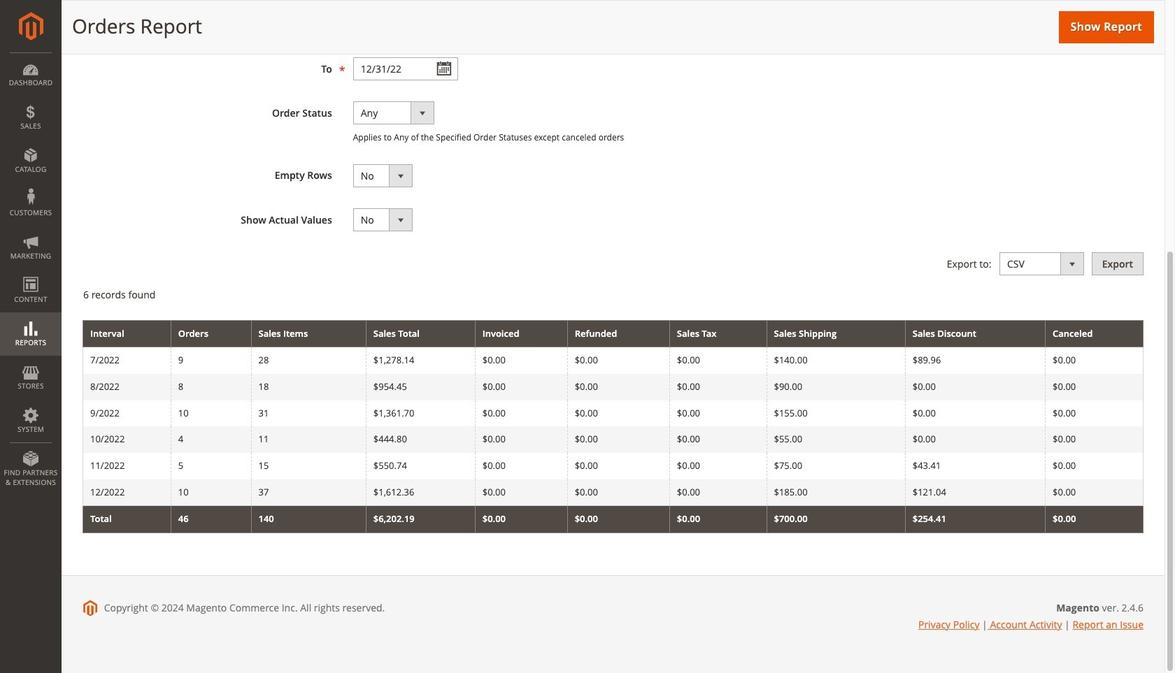 Task type: describe. For each thing, give the bounding box(es) containing it.
magento admin panel image
[[19, 12, 43, 41]]



Task type: locate. For each thing, give the bounding box(es) containing it.
None text field
[[353, 13, 458, 37], [353, 58, 458, 81], [353, 13, 458, 37], [353, 58, 458, 81]]

menu bar
[[0, 52, 62, 495]]



Task type: vqa. For each thing, say whether or not it's contained in the screenshot.
To text box to the right
no



